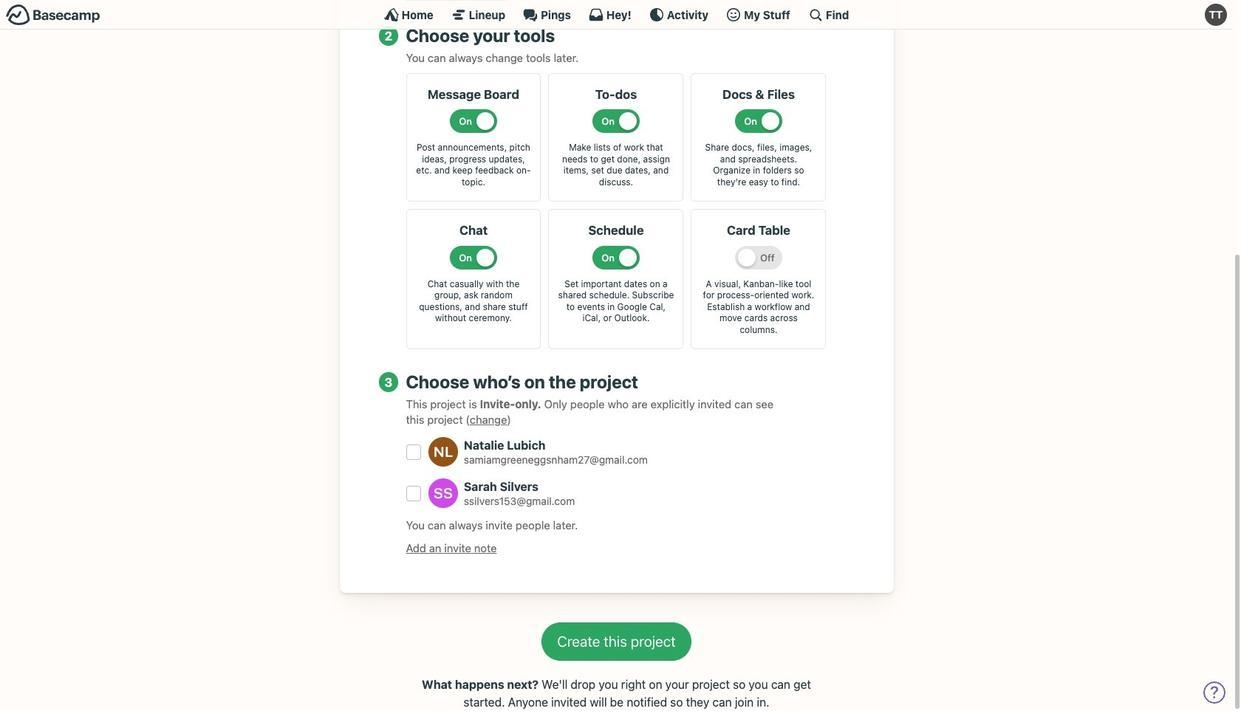 Task type: locate. For each thing, give the bounding box(es) containing it.
main element
[[0, 0, 1234, 30]]

keyboard shortcut: ⌘ + / image
[[809, 7, 823, 22]]

terry turtle image
[[1206, 4, 1228, 26]]

switch accounts image
[[6, 4, 101, 27]]

None submit
[[542, 623, 692, 662]]



Task type: describe. For each thing, give the bounding box(es) containing it.
natalie lubich image
[[429, 438, 458, 467]]

sarah silvers image
[[429, 479, 458, 509]]



Task type: vqa. For each thing, say whether or not it's contained in the screenshot.
"of"
no



